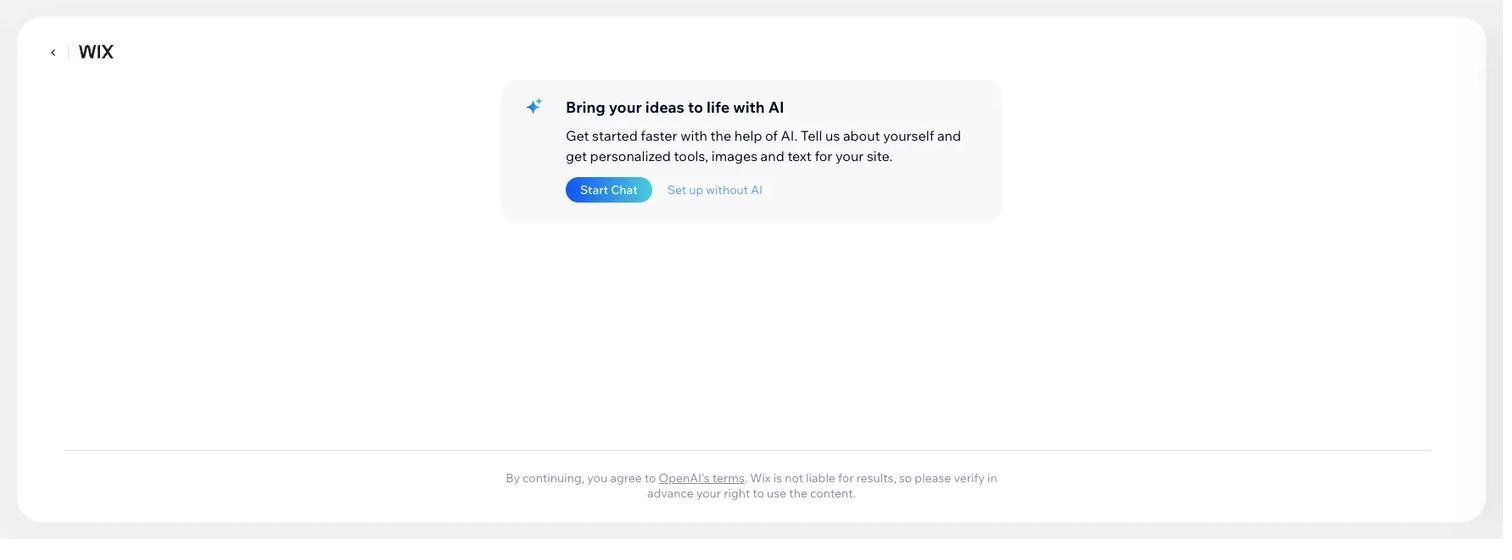 Task type: vqa. For each thing, say whether or not it's contained in the screenshot.
Design
no



Task type: locate. For each thing, give the bounding box(es) containing it.
to right agree
[[645, 471, 656, 486]]

for down us
[[815, 148, 833, 165]]

1 vertical spatial with
[[681, 127, 707, 144]]

2 horizontal spatial your
[[836, 148, 864, 165]]

1 horizontal spatial for
[[838, 471, 854, 486]]

0 horizontal spatial your
[[609, 98, 642, 117]]

0 vertical spatial for
[[815, 148, 833, 165]]

set up without ai button
[[667, 182, 763, 197]]

for right liable
[[838, 471, 854, 486]]

0 vertical spatial the
[[711, 127, 731, 144]]

help
[[735, 127, 762, 144]]

ai up of
[[768, 98, 785, 117]]

your down about
[[836, 148, 864, 165]]

agree
[[610, 471, 642, 486]]

by continuing, you agree to openai's terms
[[506, 471, 745, 486]]

1 horizontal spatial and
[[937, 127, 961, 144]]

ideas
[[645, 98, 685, 117]]

1 horizontal spatial your
[[696, 486, 721, 501]]

for inside . wix is not liable for results, so please verify in advance your right to use the content.
[[838, 471, 854, 486]]

to
[[688, 98, 703, 117], [645, 471, 656, 486], [753, 486, 764, 501]]

in
[[988, 471, 998, 486]]

content.
[[810, 486, 856, 501]]

please
[[915, 471, 951, 486]]

wix
[[750, 471, 771, 486]]

get
[[566, 148, 587, 165]]

1 horizontal spatial ai
[[768, 98, 785, 117]]

0 vertical spatial ai
[[768, 98, 785, 117]]

and down of
[[761, 148, 785, 165]]

set
[[667, 182, 686, 197]]

1 horizontal spatial with
[[733, 98, 765, 117]]

the right the use
[[789, 486, 808, 501]]

2 vertical spatial your
[[696, 486, 721, 501]]

personalized
[[590, 148, 671, 165]]

.
[[745, 471, 748, 486]]

text
[[788, 148, 812, 165]]

your left right
[[696, 486, 721, 501]]

chat
[[611, 182, 638, 197]]

up
[[689, 182, 704, 197]]

of
[[765, 127, 778, 144]]

0 horizontal spatial the
[[711, 127, 731, 144]]

0 horizontal spatial for
[[815, 148, 833, 165]]

start chat
[[580, 182, 638, 197]]

for
[[815, 148, 833, 165], [838, 471, 854, 486]]

to left life
[[688, 98, 703, 117]]

with
[[733, 98, 765, 117], [681, 127, 707, 144]]

start chat button
[[566, 177, 652, 202]]

ai
[[768, 98, 785, 117], [751, 182, 763, 197]]

and
[[937, 127, 961, 144], [761, 148, 785, 165]]

yourself
[[883, 127, 934, 144]]

0 horizontal spatial with
[[681, 127, 707, 144]]

0 vertical spatial and
[[937, 127, 961, 144]]

and right yourself
[[937, 127, 961, 144]]

with up tools,
[[681, 127, 707, 144]]

0 horizontal spatial and
[[761, 148, 785, 165]]

life
[[707, 98, 730, 117]]

1 vertical spatial the
[[789, 486, 808, 501]]

with inside get started faster with the help of ai. tell us about yourself and get personalized tools, images and text for your site.
[[681, 127, 707, 144]]

1 vertical spatial your
[[836, 148, 864, 165]]

so
[[899, 471, 912, 486]]

site.
[[867, 148, 893, 165]]

started
[[592, 127, 638, 144]]

ai right without
[[751, 182, 763, 197]]

not
[[785, 471, 803, 486]]

1 vertical spatial ai
[[751, 182, 763, 197]]

your
[[609, 98, 642, 117], [836, 148, 864, 165], [696, 486, 721, 501]]

without
[[706, 182, 748, 197]]

with up the help
[[733, 98, 765, 117]]

your inside get started faster with the help of ai. tell us about yourself and get personalized tools, images and text for your site.
[[836, 148, 864, 165]]

1 horizontal spatial the
[[789, 486, 808, 501]]

0 horizontal spatial ai
[[751, 182, 763, 197]]

bring
[[566, 98, 605, 117]]

the up images
[[711, 127, 731, 144]]

openai's terms link
[[659, 471, 745, 486]]

your up started on the top left
[[609, 98, 642, 117]]

1 vertical spatial for
[[838, 471, 854, 486]]

verify
[[954, 471, 985, 486]]

0 horizontal spatial to
[[645, 471, 656, 486]]

2 horizontal spatial to
[[753, 486, 764, 501]]

the
[[711, 127, 731, 144], [789, 486, 808, 501]]

to left the use
[[753, 486, 764, 501]]



Task type: describe. For each thing, give the bounding box(es) containing it.
tell
[[801, 127, 822, 144]]

continuing,
[[523, 471, 585, 486]]

1 horizontal spatial to
[[688, 98, 703, 117]]

use
[[767, 486, 787, 501]]

get
[[566, 127, 589, 144]]

is
[[774, 471, 782, 486]]

for inside get started faster with the help of ai. tell us about yourself and get personalized tools, images and text for your site.
[[815, 148, 833, 165]]

faster
[[641, 127, 678, 144]]

to inside . wix is not liable for results, so please verify in advance your right to use the content.
[[753, 486, 764, 501]]

images
[[712, 148, 758, 165]]

1 vertical spatial and
[[761, 148, 785, 165]]

set up without ai
[[667, 182, 763, 197]]

0 vertical spatial with
[[733, 98, 765, 117]]

advance
[[647, 486, 694, 501]]

start
[[580, 182, 608, 197]]

about
[[843, 127, 880, 144]]

your inside . wix is not liable for results, so please verify in advance your right to use the content.
[[696, 486, 721, 501]]

us
[[825, 127, 840, 144]]

by
[[506, 471, 520, 486]]

get started faster with the help of ai. tell us about yourself and get personalized tools, images and text for your site.
[[566, 127, 961, 165]]

ai.
[[781, 127, 798, 144]]

results,
[[857, 471, 897, 486]]

openai's
[[659, 471, 710, 486]]

tools,
[[674, 148, 709, 165]]

terms
[[713, 471, 745, 486]]

liable
[[806, 471, 836, 486]]

the inside get started faster with the help of ai. tell us about yourself and get personalized tools, images and text for your site.
[[711, 127, 731, 144]]

right
[[724, 486, 750, 501]]

bring your ideas to life with ai
[[566, 98, 785, 117]]

you
[[587, 471, 608, 486]]

0 vertical spatial your
[[609, 98, 642, 117]]

. wix is not liable for results, so please verify in advance your right to use the content.
[[647, 471, 998, 501]]

the inside . wix is not liable for results, so please verify in advance your right to use the content.
[[789, 486, 808, 501]]



